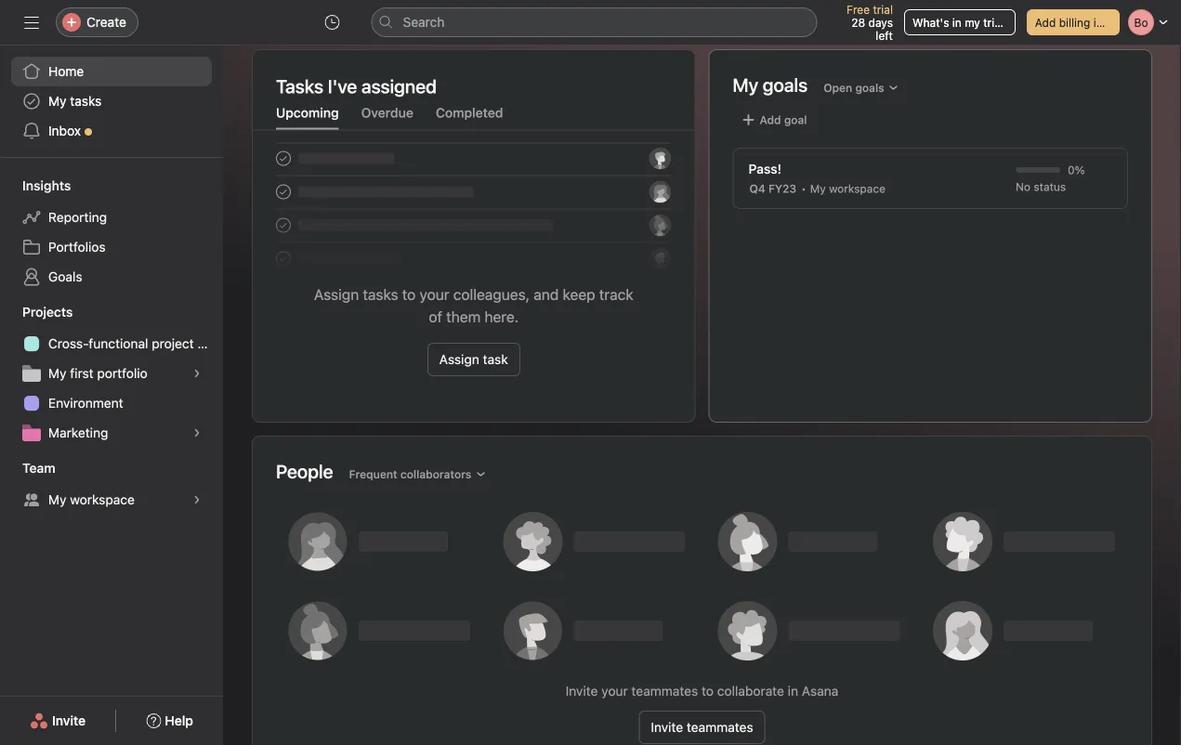 Task type: describe. For each thing, give the bounding box(es) containing it.
add billing info button
[[1027, 9, 1121, 35]]

upcoming
[[276, 105, 339, 120]]

workspace inside teams element
[[70, 492, 135, 508]]

trial
[[874, 3, 894, 16]]

inbox
[[48, 123, 81, 139]]

28
[[852, 16, 866, 29]]

my tasks
[[48, 93, 102, 109]]

marketing
[[48, 425, 108, 441]]

my for my workspace
[[48, 492, 67, 508]]

frequent collaborators button
[[341, 462, 495, 488]]

billing
[[1060, 16, 1091, 29]]

inbox link
[[11, 116, 212, 146]]

tasks for assign
[[363, 286, 399, 304]]

tasks i've assigned
[[276, 75, 437, 97]]

my
[[965, 16, 981, 29]]

completed
[[436, 105, 504, 120]]

teams element
[[0, 452, 223, 519]]

0%
[[1068, 164, 1086, 177]]

add for add billing info
[[1036, 16, 1057, 29]]

hide sidebar image
[[24, 15, 39, 30]]

collaborate
[[718, 684, 785, 699]]

team
[[22, 461, 55, 476]]

insights element
[[0, 169, 223, 296]]

my for my tasks
[[48, 93, 67, 109]]

of
[[429, 308, 443, 326]]

assign task button
[[428, 343, 521, 377]]

assign for assign task
[[440, 352, 480, 367]]

portfolios
[[48, 239, 106, 255]]

my first portfolio link
[[11, 359, 212, 389]]

cross-functional project plan
[[48, 336, 223, 352]]

keep
[[563, 286, 596, 304]]

days
[[869, 16, 894, 29]]

1 vertical spatial in
[[788, 684, 799, 699]]

assign tasks to your colleagues, and keep track of them here.
[[314, 286, 634, 326]]

task
[[483, 352, 508, 367]]

open
[[824, 81, 853, 94]]

colleagues,
[[454, 286, 530, 304]]

assign for assign tasks to your colleagues, and keep track of them here.
[[314, 286, 359, 304]]

assign task
[[440, 352, 508, 367]]

help button
[[134, 705, 205, 738]]

to inside assign tasks to your colleagues, and keep track of them here.
[[402, 286, 416, 304]]

add for add goal
[[760, 113, 782, 126]]

1 vertical spatial your
[[602, 684, 628, 699]]

0 vertical spatial teammates
[[632, 684, 699, 699]]

see details, my first portfolio image
[[192, 368, 203, 379]]

upcoming button
[[276, 105, 339, 130]]

environment
[[48, 396, 123, 411]]

invite for invite teammates
[[651, 720, 684, 736]]

my workspace link
[[11, 485, 212, 515]]

environment link
[[11, 389, 212, 418]]

trial?
[[984, 16, 1010, 29]]

home link
[[11, 57, 212, 86]]

create
[[86, 14, 126, 30]]

goals
[[856, 81, 885, 94]]

help
[[165, 714, 193, 729]]

project
[[152, 336, 194, 352]]

cross-
[[48, 336, 89, 352]]

your inside assign tasks to your colleagues, and keep track of them here.
[[420, 286, 450, 304]]

projects
[[22, 305, 73, 320]]

open goals
[[824, 81, 885, 94]]

invite for invite your teammates to collaborate in asana
[[566, 684, 598, 699]]

teammates inside button
[[687, 720, 754, 736]]

first
[[70, 366, 94, 381]]

collaborators
[[401, 468, 472, 481]]

see details, my workspace image
[[192, 495, 203, 506]]

goals
[[48, 269, 82, 285]]

my for my first portfolio
[[48, 366, 67, 381]]

home
[[48, 64, 84, 79]]

overdue button
[[361, 105, 414, 130]]

insights button
[[0, 177, 71, 195]]

projects button
[[0, 303, 73, 322]]

see details, marketing image
[[192, 428, 203, 439]]

portfolios link
[[11, 232, 212, 262]]

pass!
[[749, 161, 782, 177]]

status
[[1034, 180, 1067, 193]]

team button
[[0, 459, 55, 478]]

what's
[[913, 16, 950, 29]]



Task type: vqa. For each thing, say whether or not it's contained in the screenshot.
See details, Marketing icon
yes



Task type: locate. For each thing, give the bounding box(es) containing it.
add goal
[[760, 113, 808, 126]]

workspace right •
[[830, 182, 886, 195]]

portfolio
[[97, 366, 148, 381]]

my inside my tasks link
[[48, 93, 67, 109]]

tasks
[[70, 93, 102, 109], [363, 286, 399, 304]]

what's in my trial? button
[[905, 9, 1016, 35]]

marketing link
[[11, 418, 212, 448]]

add billing info
[[1036, 16, 1114, 29]]

plan
[[198, 336, 223, 352]]

1 horizontal spatial in
[[953, 16, 962, 29]]

info
[[1094, 16, 1114, 29]]

0 vertical spatial to
[[402, 286, 416, 304]]

in left asana on the right bottom of page
[[788, 684, 799, 699]]

0 horizontal spatial add
[[760, 113, 782, 126]]

what's in my trial?
[[913, 16, 1010, 29]]

0 horizontal spatial assign
[[314, 286, 359, 304]]

workspace inside pass! q4 fy23 • my workspace
[[830, 182, 886, 195]]

1 vertical spatial add
[[760, 113, 782, 126]]

1 vertical spatial workspace
[[70, 492, 135, 508]]

0 horizontal spatial tasks
[[70, 93, 102, 109]]

tasks
[[276, 75, 324, 97]]

my inside my first portfolio link
[[48, 366, 67, 381]]

reporting
[[48, 210, 107, 225]]

1 horizontal spatial your
[[602, 684, 628, 699]]

add left the billing
[[1036, 16, 1057, 29]]

your
[[420, 286, 450, 304], [602, 684, 628, 699]]

my right •
[[811, 182, 826, 195]]

free
[[847, 3, 870, 16]]

1 horizontal spatial assign
[[440, 352, 480, 367]]

left
[[876, 29, 894, 42]]

invite inside "button"
[[52, 714, 86, 729]]

tasks inside my tasks link
[[70, 93, 102, 109]]

0 vertical spatial in
[[953, 16, 962, 29]]

invite teammates button
[[639, 711, 766, 745]]

in
[[953, 16, 962, 29], [788, 684, 799, 699]]

no status
[[1016, 180, 1067, 193]]

0 vertical spatial add
[[1036, 16, 1057, 29]]

0 vertical spatial your
[[420, 286, 450, 304]]

invite your teammates to collaborate in asana
[[566, 684, 839, 699]]

in inside button
[[953, 16, 962, 29]]

1 horizontal spatial add
[[1036, 16, 1057, 29]]

invite
[[566, 684, 598, 699], [52, 714, 86, 729], [651, 720, 684, 736]]

0 horizontal spatial invite
[[52, 714, 86, 729]]

invite button
[[18, 705, 98, 738]]

0 vertical spatial tasks
[[70, 93, 102, 109]]

invite for invite
[[52, 714, 86, 729]]

track
[[600, 286, 634, 304]]

no
[[1016, 180, 1031, 193]]

search button
[[372, 7, 818, 37]]

completed button
[[436, 105, 504, 130]]

pass! q4 fy23 • my workspace
[[749, 161, 886, 195]]

open goals button
[[816, 75, 908, 101]]

1 horizontal spatial workspace
[[830, 182, 886, 195]]

cross-functional project plan link
[[11, 329, 223, 359]]

invite teammates
[[651, 720, 754, 736]]

i've assigned
[[328, 75, 437, 97]]

to left colleagues,
[[402, 286, 416, 304]]

1 horizontal spatial tasks
[[363, 286, 399, 304]]

here.
[[485, 308, 519, 326]]

1 vertical spatial to
[[702, 684, 714, 699]]

my left first
[[48, 366, 67, 381]]

search list box
[[372, 7, 818, 37]]

0 vertical spatial workspace
[[830, 182, 886, 195]]

workspace
[[830, 182, 886, 195], [70, 492, 135, 508]]

assign inside button
[[440, 352, 480, 367]]

assign inside assign tasks to your colleagues, and keep track of them here.
[[314, 286, 359, 304]]

them
[[447, 308, 481, 326]]

1 vertical spatial tasks
[[363, 286, 399, 304]]

teammates down "invite your teammates to collaborate in asana"
[[687, 720, 754, 736]]

teammates
[[632, 684, 699, 699], [687, 720, 754, 736]]

frequent
[[349, 468, 398, 481]]

•
[[802, 182, 807, 195]]

my goals
[[733, 74, 808, 96]]

goals link
[[11, 262, 212, 292]]

and
[[534, 286, 559, 304]]

add inside button
[[760, 113, 782, 126]]

tasks for my
[[70, 93, 102, 109]]

0 horizontal spatial workspace
[[70, 492, 135, 508]]

tasks inside assign tasks to your colleagues, and keep track of them here.
[[363, 286, 399, 304]]

history image
[[325, 15, 340, 30]]

workspace down marketing link
[[70, 492, 135, 508]]

my tasks link
[[11, 86, 212, 116]]

fy23
[[769, 182, 797, 195]]

to
[[402, 286, 416, 304], [702, 684, 714, 699]]

my workspace
[[48, 492, 135, 508]]

2 horizontal spatial invite
[[651, 720, 684, 736]]

1 vertical spatial teammates
[[687, 720, 754, 736]]

to up 'invite teammates'
[[702, 684, 714, 699]]

search
[[403, 14, 445, 30]]

free trial 28 days left
[[847, 3, 894, 42]]

1 vertical spatial assign
[[440, 352, 480, 367]]

my first portfolio
[[48, 366, 148, 381]]

global element
[[0, 46, 223, 157]]

teammates up 'invite teammates'
[[632, 684, 699, 699]]

asana
[[802, 684, 839, 699]]

reporting link
[[11, 203, 212, 232]]

1 horizontal spatial to
[[702, 684, 714, 699]]

overdue
[[361, 105, 414, 120]]

my inside my workspace link
[[48, 492, 67, 508]]

my down team
[[48, 492, 67, 508]]

my
[[48, 93, 67, 109], [811, 182, 826, 195], [48, 366, 67, 381], [48, 492, 67, 508]]

my up inbox
[[48, 93, 67, 109]]

invite inside button
[[651, 720, 684, 736]]

0 horizontal spatial in
[[788, 684, 799, 699]]

insights
[[22, 178, 71, 193]]

functional
[[89, 336, 148, 352]]

add left 'goal'
[[760, 113, 782, 126]]

my inside pass! q4 fy23 • my workspace
[[811, 182, 826, 195]]

frequent collaborators
[[349, 468, 472, 481]]

in left "my"
[[953, 16, 962, 29]]

q4
[[750, 182, 766, 195]]

assign
[[314, 286, 359, 304], [440, 352, 480, 367]]

create button
[[56, 7, 139, 37]]

q4 fy23 button
[[745, 179, 802, 198]]

0 horizontal spatial to
[[402, 286, 416, 304]]

0 horizontal spatial your
[[420, 286, 450, 304]]

people
[[276, 461, 333, 483]]

goal
[[785, 113, 808, 126]]

1 horizontal spatial invite
[[566, 684, 598, 699]]

add inside button
[[1036, 16, 1057, 29]]

projects element
[[0, 296, 223, 452]]

0 vertical spatial assign
[[314, 286, 359, 304]]



